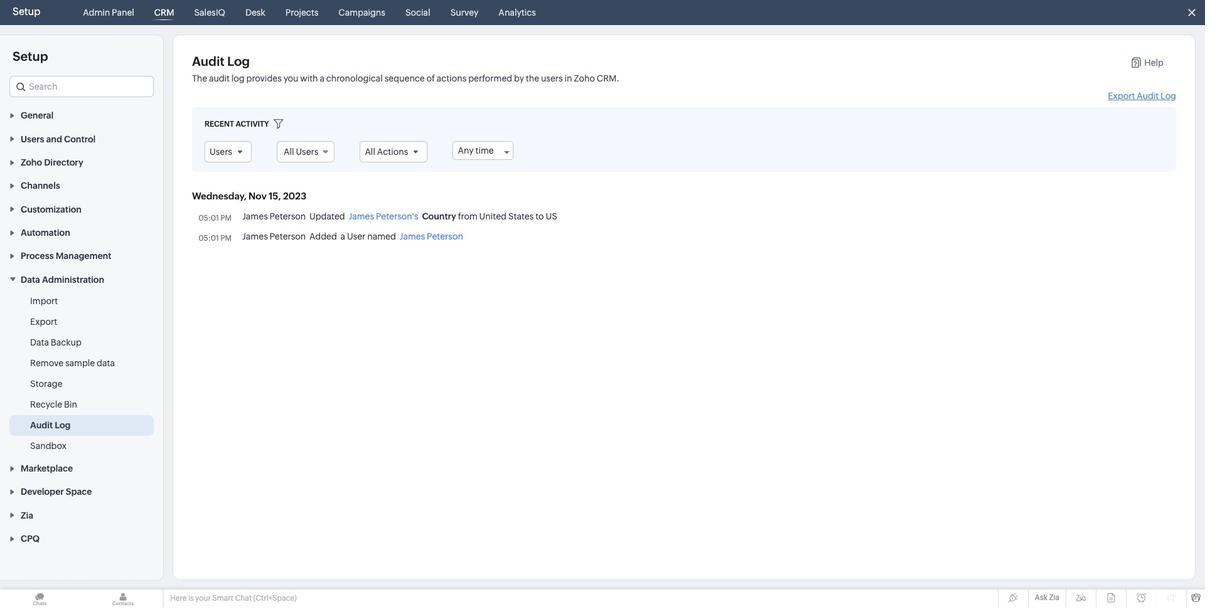 Task type: describe. For each thing, give the bounding box(es) containing it.
chat
[[235, 595, 252, 604]]

desk
[[245, 8, 265, 18]]

analytics
[[499, 8, 536, 18]]

panel
[[112, 8, 134, 18]]

here
[[170, 595, 187, 604]]

desk link
[[240, 0, 270, 25]]

ask zia
[[1035, 594, 1060, 603]]

admin
[[83, 8, 110, 18]]

zia
[[1050, 594, 1060, 603]]

projects
[[286, 8, 319, 18]]

admin panel link
[[78, 0, 139, 25]]

analytics link
[[494, 0, 541, 25]]

campaigns link
[[334, 0, 391, 25]]



Task type: vqa. For each thing, say whether or not it's contained in the screenshot.
Home
no



Task type: locate. For each thing, give the bounding box(es) containing it.
setup
[[13, 6, 40, 18]]

(ctrl+space)
[[253, 595, 297, 604]]

chats image
[[0, 590, 79, 608]]

projects link
[[281, 0, 324, 25]]

is
[[188, 595, 194, 604]]

crm link
[[149, 0, 179, 25]]

campaigns
[[339, 8, 386, 18]]

contacts image
[[84, 590, 163, 608]]

survey link
[[446, 0, 484, 25]]

crm
[[154, 8, 174, 18]]

your
[[195, 595, 211, 604]]

survey
[[451, 8, 479, 18]]

social
[[406, 8, 431, 18]]

salesiq link
[[189, 0, 230, 25]]

social link
[[401, 0, 436, 25]]

smart
[[212, 595, 234, 604]]

admin panel
[[83, 8, 134, 18]]

ask
[[1035, 594, 1048, 603]]

here is your smart chat (ctrl+space)
[[170, 595, 297, 604]]

salesiq
[[194, 8, 225, 18]]



